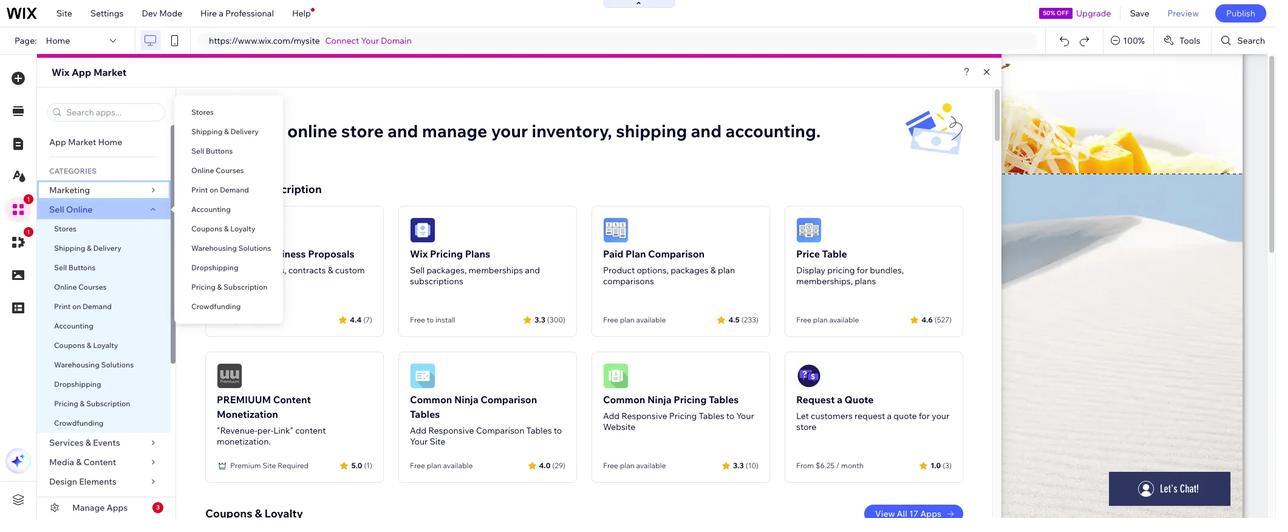 Task type: locate. For each thing, give the bounding box(es) containing it.
(233)
[[742, 315, 759, 324]]

for right quote
[[919, 411, 931, 422]]

100%
[[1124, 35, 1146, 46]]

1 horizontal spatial stores
[[191, 108, 214, 117]]

delivery down sell online link
[[93, 244, 122, 253]]

responsive inside common ninja comparison tables add responsive comparison tables to your site
[[429, 425, 474, 436]]

pricing & subscription link up services & events link
[[37, 394, 171, 414]]

0 horizontal spatial sell buttons link
[[37, 258, 171, 278]]

2 horizontal spatial your
[[737, 411, 755, 422]]

stores link
[[174, 103, 283, 122], [37, 219, 171, 239]]

buttons
[[206, 146, 233, 156], [69, 263, 96, 272]]

dropshipping link up services & events link
[[37, 375, 171, 394]]

0 horizontal spatial for
[[857, 265, 869, 276]]

crowdfunding up 14 at the left bottom of the page
[[191, 302, 241, 311]]

display
[[797, 265, 826, 276]]

2 vertical spatial subscription
[[86, 399, 130, 408]]

product
[[604, 265, 635, 276]]

your for common ninja comparison tables
[[410, 436, 428, 447]]

to up 3.3 (10)
[[727, 411, 735, 422]]

sell buttons link for the top print on demand link
[[174, 142, 283, 161]]

shipping & delivery left an
[[191, 127, 259, 136]]

and
[[388, 120, 418, 142], [691, 120, 722, 142], [525, 265, 540, 276]]

0 vertical spatial dropshipping link
[[174, 258, 283, 278]]

0 horizontal spatial content
[[84, 457, 116, 468]]

1 vertical spatial loyalty
[[93, 341, 118, 350]]

0 vertical spatial responsive
[[622, 411, 668, 422]]

1 horizontal spatial accounting link
[[174, 200, 283, 219]]

shipping & delivery link for sell buttons link corresponding to bottom print on demand link
[[37, 239, 171, 258]]

a
[[219, 8, 224, 19], [838, 394, 843, 406], [888, 411, 892, 422]]

crowdfunding up services & events
[[54, 419, 104, 428]]

0 horizontal spatial print on demand link
[[37, 297, 171, 317]]

your inside common ninja comparison tables add responsive comparison tables to your site
[[410, 436, 428, 447]]

premium
[[230, 461, 261, 470]]

0 horizontal spatial coupons & loyalty link
[[37, 336, 171, 356]]

1 horizontal spatial for
[[919, 411, 931, 422]]

hire a professional
[[201, 8, 274, 19]]

memberships
[[469, 265, 523, 276]]

pricing & subscription
[[205, 182, 322, 196], [191, 283, 268, 292], [54, 399, 130, 408]]

1 vertical spatial courses
[[78, 283, 107, 292]]

for inside price table display pricing for bundles, memberships, plans
[[857, 265, 869, 276]]

wix inside wix pricing plans sell packages, memberships and subscriptions
[[410, 248, 428, 260]]

your right quote
[[932, 411, 950, 422]]

your right 'manage'
[[492, 120, 528, 142]]

free right the (1)
[[410, 461, 425, 470]]

create left an
[[205, 120, 260, 142]]

2 ninja from the left
[[648, 394, 672, 406]]

warehousing
[[191, 244, 237, 253], [54, 360, 100, 370]]

crowdfunding
[[191, 302, 241, 311], [54, 419, 104, 428]]

accounting link for bottom print on demand link
[[37, 317, 171, 336]]

request a quote logo image
[[797, 363, 822, 389]]

preview button
[[1159, 0, 1209, 27]]

to up (29) in the left of the page
[[554, 425, 562, 436]]

create inside "prospero: business proposals create proposals, contracts & custom quotes"
[[217, 265, 244, 276]]

online courses link
[[174, 161, 283, 181], [37, 278, 171, 297]]

available for price table
[[830, 315, 860, 325]]

5.0
[[352, 461, 363, 470]]

1 vertical spatial coupons & loyalty
[[54, 341, 118, 350]]

1 vertical spatial coupons & loyalty link
[[37, 336, 171, 356]]

your inside the common ninja pricing tables add responsive pricing tables to your website
[[737, 411, 755, 422]]

0 vertical spatial crowdfunding
[[191, 302, 241, 311]]

loyalty for accounting link corresponding to bottom print on demand link
[[93, 341, 118, 350]]

1 horizontal spatial print
[[191, 185, 208, 194]]

month
[[842, 461, 864, 470]]

request
[[797, 394, 835, 406]]

1 vertical spatial on
[[72, 302, 81, 311]]

content inside premiuum content monetization "revenue-per-link" content monetization.
[[273, 394, 311, 406]]

pricing & subscription up services & events
[[54, 399, 130, 408]]

free down comparisons
[[604, 315, 619, 325]]

1 vertical spatial accounting link
[[37, 317, 171, 336]]

a left quote
[[888, 411, 892, 422]]

plan for paid plan comparison
[[620, 315, 635, 325]]

2 vertical spatial a
[[888, 411, 892, 422]]

available down memberships,
[[830, 315, 860, 325]]

0 vertical spatial shipping & delivery
[[191, 127, 259, 136]]

off
[[1057, 9, 1070, 17]]

a up customers
[[838, 394, 843, 406]]

manage
[[72, 503, 105, 514]]

1 horizontal spatial a
[[838, 394, 843, 406]]

available for paid plan comparison
[[637, 315, 666, 325]]

0 horizontal spatial 3.3
[[535, 315, 546, 324]]

paid plan comparison logo image
[[604, 218, 629, 243]]

1 horizontal spatial pricing & subscription link
[[174, 278, 283, 297]]

sell inside wix pricing plans sell packages, memberships and subscriptions
[[410, 265, 425, 276]]

1 button
[[5, 194, 33, 222], [5, 227, 33, 255]]

add down common ninja comparison tables logo
[[410, 425, 427, 436]]

store inside sell online create an online store and manage your inventory, shipping and accounting.
[[341, 120, 384, 142]]

add down 'common ninja pricing tables logo' at the bottom left of the page
[[604, 411, 620, 422]]

wix pricing plans logo image
[[410, 218, 436, 243]]

coupons for the top print on demand link
[[191, 224, 222, 233]]

market up search apps... field
[[94, 66, 127, 78]]

3.3 left (10)
[[734, 461, 744, 470]]

0 vertical spatial online courses
[[191, 166, 244, 175]]

0 horizontal spatial wix
[[52, 66, 69, 78]]

online courses link for the top print on demand link's sell buttons link
[[174, 161, 283, 181]]

responsive for pricing
[[622, 411, 668, 422]]

1 horizontal spatial dropshipping
[[191, 263, 239, 272]]

2 vertical spatial to
[[554, 425, 562, 436]]

3.3 for wix pricing plans
[[535, 315, 546, 324]]

common for common ninja comparison tables
[[410, 394, 452, 406]]

price
[[797, 248, 821, 260]]

1 vertical spatial subscription
[[224, 283, 268, 292]]

app up search apps... field
[[72, 66, 91, 78]]

3
[[156, 504, 160, 512]]

price table logo image
[[797, 218, 822, 243]]

1 horizontal spatial delivery
[[231, 127, 259, 136]]

1 vertical spatial dropshipping
[[54, 380, 101, 389]]

bundles,
[[871, 265, 905, 276]]

0 horizontal spatial print
[[54, 302, 71, 311]]

4.0 (29)
[[539, 461, 566, 470]]

content up the elements
[[84, 457, 116, 468]]

1 horizontal spatial solutions
[[239, 244, 271, 253]]

0 horizontal spatial warehousing
[[54, 360, 100, 370]]

demand for the top print on demand link
[[220, 185, 249, 194]]

to
[[427, 315, 434, 325], [727, 411, 735, 422], [554, 425, 562, 436]]

0 vertical spatial print
[[191, 185, 208, 194]]

0 horizontal spatial sell buttons
[[54, 263, 96, 272]]

free for paid plan comparison
[[604, 315, 619, 325]]

dropshipping up services & events
[[54, 380, 101, 389]]

your
[[492, 120, 528, 142], [932, 411, 950, 422]]

1 vertical spatial print on demand
[[54, 302, 112, 311]]

shipping & delivery down sell online link
[[54, 244, 122, 253]]

2 1 from the top
[[27, 229, 30, 236]]

comparison
[[649, 248, 705, 260], [481, 394, 537, 406], [476, 425, 525, 436]]

courses for sell buttons link corresponding to bottom print on demand link
[[78, 283, 107, 292]]

website
[[604, 422, 636, 433]]

1 horizontal spatial 3.3
[[734, 461, 744, 470]]

add inside common ninja comparison tables add responsive comparison tables to your site
[[410, 425, 427, 436]]

events
[[93, 438, 120, 449]]

home up the wix app market on the top
[[46, 35, 70, 46]]

connect
[[325, 35, 359, 46]]

0 vertical spatial for
[[857, 265, 869, 276]]

market up categories
[[68, 137, 96, 148]]

common inside the common ninja pricing tables add responsive pricing tables to your website
[[604, 394, 646, 406]]

1 vertical spatial sell buttons link
[[37, 258, 171, 278]]

shipping
[[191, 127, 223, 136], [54, 244, 85, 253]]

1 horizontal spatial accounting
[[191, 205, 231, 214]]

1 horizontal spatial coupons & loyalty link
[[174, 219, 283, 239]]

1 horizontal spatial demand
[[220, 185, 249, 194]]

common down 'common ninja pricing tables logo' at the bottom left of the page
[[604, 394, 646, 406]]

subscription up events
[[86, 399, 130, 408]]

a for professional
[[219, 8, 224, 19]]

comparison inside paid plan comparison product options, packages & plan comparisons
[[649, 248, 705, 260]]

coupons & loyalty link for dropshipping link associated with bottom print on demand link's warehousing solutions link
[[37, 336, 171, 356]]

available down common ninja comparison tables add responsive comparison tables to your site
[[443, 461, 473, 470]]

0 vertical spatial crowdfunding link
[[174, 297, 283, 317]]

app market home link
[[37, 133, 171, 152]]

responsive inside the common ninja pricing tables add responsive pricing tables to your website
[[622, 411, 668, 422]]

design elements link
[[37, 472, 171, 492]]

free down memberships,
[[797, 315, 812, 325]]

a right hire
[[219, 8, 224, 19]]

apps
[[107, 503, 128, 514]]

sell
[[205, 102, 225, 116], [191, 146, 204, 156], [49, 204, 64, 215], [54, 263, 67, 272], [410, 265, 425, 276]]

coupons & loyalty link
[[174, 219, 283, 239], [37, 336, 171, 356]]

dropshipping
[[191, 263, 239, 272], [54, 380, 101, 389]]

pricing inside wix pricing plans sell packages, memberships and subscriptions
[[430, 248, 463, 260]]

1 vertical spatial print on demand link
[[37, 297, 171, 317]]

0 horizontal spatial delivery
[[93, 244, 122, 253]]

0 horizontal spatial ninja
[[455, 394, 479, 406]]

1 horizontal spatial warehousing solutions
[[191, 244, 271, 253]]

0 vertical spatial sell buttons
[[191, 146, 233, 156]]

1 vertical spatial print
[[54, 302, 71, 311]]

from
[[797, 461, 815, 470]]

1 1 from the top
[[27, 196, 30, 203]]

to left install
[[427, 315, 434, 325]]

1 horizontal spatial store
[[797, 422, 817, 433]]

an
[[264, 120, 284, 142]]

proposals,
[[246, 265, 287, 276]]

to inside common ninja comparison tables add responsive comparison tables to your site
[[554, 425, 562, 436]]

free down website
[[604, 461, 619, 470]]

memberships,
[[797, 276, 853, 287]]

crowdfunding link up events
[[37, 414, 171, 433]]

pricing
[[205, 182, 242, 196], [430, 248, 463, 260], [191, 283, 216, 292], [674, 394, 707, 406], [54, 399, 78, 408], [670, 411, 697, 422]]

add inside the common ninja pricing tables add responsive pricing tables to your website
[[604, 411, 620, 422]]

warehousing solutions link for dropshipping link associated with bottom print on demand link
[[37, 356, 171, 375]]

accounting link for the top print on demand link
[[174, 200, 283, 219]]

2 common from the left
[[604, 394, 646, 406]]

0 vertical spatial content
[[273, 394, 311, 406]]

buttons for the top print on demand link's sell buttons link
[[206, 146, 233, 156]]

shipping & delivery for stores link for bottom print on demand link
[[54, 244, 122, 253]]

and for memberships
[[525, 265, 540, 276]]

for right pricing
[[857, 265, 869, 276]]

online courses link for sell buttons link corresponding to bottom print on demand link
[[37, 278, 171, 297]]

0 vertical spatial a
[[219, 8, 224, 19]]

0 vertical spatial comparison
[[649, 248, 705, 260]]

0 vertical spatial coupons & loyalty
[[191, 224, 256, 233]]

1 horizontal spatial dropshipping link
[[174, 258, 283, 278]]

add
[[604, 411, 620, 422], [410, 425, 427, 436]]

buttons for sell buttons link corresponding to bottom print on demand link
[[69, 263, 96, 272]]

dropshipping link down "prospero: business proposals  logo"
[[174, 258, 283, 278]]

subscription down an
[[255, 182, 322, 196]]

content up link"
[[273, 394, 311, 406]]

print on demand for bottom print on demand link
[[54, 302, 112, 311]]

1 vertical spatial crowdfunding
[[54, 419, 104, 428]]

pricing & subscription up day
[[191, 283, 268, 292]]

0 horizontal spatial stores
[[54, 224, 77, 233]]

0 vertical spatial online courses link
[[174, 161, 283, 181]]

1 vertical spatial responsive
[[429, 425, 474, 436]]

2 vertical spatial comparison
[[476, 425, 525, 436]]

0 vertical spatial warehousing solutions
[[191, 244, 271, 253]]

pricing & subscription link up day
[[174, 278, 283, 297]]

0 vertical spatial accounting link
[[174, 200, 283, 219]]

and inside wix pricing plans sell packages, memberships and subscriptions
[[525, 265, 540, 276]]

0 horizontal spatial online courses link
[[37, 278, 171, 297]]

1 vertical spatial add
[[410, 425, 427, 436]]

0 vertical spatial pricing & subscription
[[205, 182, 322, 196]]

online courses
[[191, 166, 244, 175], [54, 283, 107, 292]]

delivery for stores link for bottom print on demand link
[[93, 244, 122, 253]]

available down comparisons
[[637, 315, 666, 325]]

for
[[857, 265, 869, 276], [919, 411, 931, 422]]

warehousing for coupons & loyalty link associated with warehousing solutions link corresponding to dropshipping link related to the top print on demand link
[[191, 244, 237, 253]]

print on demand link
[[174, 181, 283, 200], [37, 297, 171, 317]]

1 vertical spatial accounting
[[54, 322, 93, 331]]

shipping for shipping & delivery link for the top print on demand link's sell buttons link
[[191, 127, 223, 136]]

0 horizontal spatial demand
[[83, 302, 112, 311]]

and right shipping
[[691, 120, 722, 142]]

delivery
[[231, 127, 259, 136], [93, 244, 122, 253]]

pricing & subscription for the top print on demand link
[[191, 283, 268, 292]]

common inside common ninja comparison tables add responsive comparison tables to your site
[[410, 394, 452, 406]]

responsive
[[622, 411, 668, 422], [429, 425, 474, 436]]

plan for price table
[[814, 315, 828, 325]]

store
[[341, 120, 384, 142], [797, 422, 817, 433]]

dropshipping link for the top print on demand link
[[174, 258, 283, 278]]

marketing
[[49, 185, 90, 196]]

loyalty
[[231, 224, 256, 233], [93, 341, 118, 350]]

3.3
[[535, 315, 546, 324], [734, 461, 744, 470]]

prospero: business proposals create proposals, contracts & custom quotes
[[217, 248, 365, 287]]

app market home
[[49, 137, 122, 148]]

https://www.wix.com/mysite connect your domain
[[209, 35, 412, 46]]

dropshipping link
[[174, 258, 283, 278], [37, 375, 171, 394]]

your inside request a quote let customers request a quote for your store
[[932, 411, 950, 422]]

1 horizontal spatial shipping & delivery link
[[174, 122, 283, 142]]

content
[[295, 425, 326, 436]]

1 common from the left
[[410, 394, 452, 406]]

free for common ninja comparison tables
[[410, 461, 425, 470]]

1 vertical spatial solutions
[[101, 360, 134, 370]]

ninja inside common ninja comparison tables add responsive comparison tables to your site
[[455, 394, 479, 406]]

0 vertical spatial shipping & delivery link
[[174, 122, 283, 142]]

add for common ninja pricing tables
[[604, 411, 620, 422]]

1 ninja from the left
[[455, 394, 479, 406]]

free left install
[[410, 315, 425, 325]]

crowdfunding link down quotes
[[174, 297, 283, 317]]

3.3 left the (300)
[[535, 315, 546, 324]]

courses for the top print on demand link's sell buttons link
[[216, 166, 244, 175]]

content inside media & content link
[[84, 457, 116, 468]]

0 vertical spatial 1 button
[[5, 194, 33, 222]]

home down search apps... field
[[98, 137, 122, 148]]

coupons & loyalty
[[191, 224, 256, 233], [54, 341, 118, 350]]

dropshipping up quotes
[[191, 263, 239, 272]]

search button
[[1213, 27, 1277, 54]]

content
[[273, 394, 311, 406], [84, 457, 116, 468]]

and right memberships
[[525, 265, 540, 276]]

crowdfunding for dropshipping link associated with bottom print on demand link
[[54, 419, 104, 428]]

1 vertical spatial warehousing solutions link
[[37, 356, 171, 375]]

store right online
[[341, 120, 384, 142]]

crowdfunding link for dropshipping link related to the top print on demand link
[[174, 297, 283, 317]]

1 vertical spatial 3.3
[[734, 461, 744, 470]]

solutions for bottom print on demand link
[[101, 360, 134, 370]]

solutions for the top print on demand link
[[239, 244, 271, 253]]

pricing & subscription up "prospero: business proposals  logo"
[[205, 182, 322, 196]]

0 horizontal spatial your
[[361, 35, 379, 46]]

0 horizontal spatial store
[[341, 120, 384, 142]]

common ninja comparison tables logo image
[[410, 363, 436, 389]]

0 horizontal spatial your
[[492, 120, 528, 142]]

your for common ninja pricing tables
[[737, 411, 755, 422]]

0 vertical spatial home
[[46, 35, 70, 46]]

available for common ninja pricing tables
[[637, 461, 666, 470]]

free for wix pricing plans
[[410, 315, 425, 325]]

1 vertical spatial online courses link
[[37, 278, 171, 297]]

1 vertical spatial crowdfunding link
[[37, 414, 171, 433]]

to inside the common ninja pricing tables add responsive pricing tables to your website
[[727, 411, 735, 422]]

and left 'manage'
[[388, 120, 418, 142]]

1 vertical spatial warehousing
[[54, 360, 100, 370]]

app inside app market home link
[[49, 137, 66, 148]]

preview
[[1168, 8, 1200, 19]]

0 horizontal spatial coupons
[[54, 341, 85, 350]]

1 vertical spatial comparison
[[481, 394, 537, 406]]

solutions
[[239, 244, 271, 253], [101, 360, 134, 370]]

site
[[57, 8, 72, 19], [430, 436, 446, 447], [263, 461, 276, 470]]

1 vertical spatial 1 button
[[5, 227, 33, 255]]

1 horizontal spatial wix
[[410, 248, 428, 260]]

0 vertical spatial coupons
[[191, 224, 222, 233]]

1 1 button from the top
[[5, 194, 33, 222]]

1 vertical spatial pricing & subscription
[[191, 283, 268, 292]]

tables
[[709, 394, 739, 406], [410, 408, 440, 421], [699, 411, 725, 422], [527, 425, 552, 436]]

demand
[[220, 185, 249, 194], [83, 302, 112, 311]]

site inside common ninja comparison tables add responsive comparison tables to your site
[[430, 436, 446, 447]]

app
[[72, 66, 91, 78], [49, 137, 66, 148]]

subscription down proposals,
[[224, 283, 268, 292]]

on
[[210, 185, 218, 194], [72, 302, 81, 311]]

app up categories
[[49, 137, 66, 148]]

1 horizontal spatial online courses
[[191, 166, 244, 175]]

install
[[436, 315, 456, 325]]

0 vertical spatial 3.3
[[535, 315, 546, 324]]

on for bottom print on demand link
[[72, 302, 81, 311]]

available down the common ninja pricing tables add responsive pricing tables to your website
[[637, 461, 666, 470]]

delivery left an
[[231, 127, 259, 136]]

0 vertical spatial pricing & subscription link
[[174, 278, 283, 297]]

0 vertical spatial solutions
[[239, 244, 271, 253]]

common down common ninja comparison tables logo
[[410, 394, 452, 406]]

0 vertical spatial store
[[341, 120, 384, 142]]

create down prospero:
[[217, 265, 244, 276]]

ninja for comparison
[[455, 394, 479, 406]]

0 vertical spatial sell buttons link
[[174, 142, 283, 161]]

pricing & subscription link for dropshipping link related to the top print on demand link
[[174, 278, 283, 297]]

stores link for the top print on demand link
[[174, 103, 283, 122]]

store down the request
[[797, 422, 817, 433]]

from $6.25 / month
[[797, 461, 864, 470]]

create inside sell online create an online store and manage your inventory, shipping and accounting.
[[205, 120, 260, 142]]

ninja inside the common ninja pricing tables add responsive pricing tables to your website
[[648, 394, 672, 406]]



Task type: vqa. For each thing, say whether or not it's contained in the screenshot.


Task type: describe. For each thing, give the bounding box(es) containing it.
plan for common ninja pricing tables
[[620, 461, 635, 470]]

responsive for comparison
[[429, 425, 474, 436]]

pricing
[[828, 265, 856, 276]]

request
[[855, 411, 886, 422]]

comparison for common ninja comparison tables
[[481, 394, 537, 406]]

premiuum
[[217, 394, 271, 406]]

categories
[[49, 167, 97, 176]]

comparison for paid plan comparison
[[649, 248, 705, 260]]

on for the top print on demand link
[[210, 185, 218, 194]]

subscription for the top print on demand link
[[224, 283, 268, 292]]

crowdfunding link for dropshipping link associated with bottom print on demand link
[[37, 414, 171, 433]]

1 vertical spatial market
[[68, 137, 96, 148]]

your inside sell online create an online store and manage your inventory, shipping and accounting.
[[492, 120, 528, 142]]

0 horizontal spatial site
[[57, 8, 72, 19]]

3.3 for common ninja pricing tables
[[734, 461, 744, 470]]

warehousing solutions for bottom print on demand link
[[54, 360, 134, 370]]

free plan available for common ninja pricing tables
[[604, 461, 666, 470]]

plan inside paid plan comparison product options, packages & plan comparisons
[[718, 265, 736, 276]]

warehousing for dropshipping link associated with bottom print on demand link's warehousing solutions link coupons & loyalty link
[[54, 360, 100, 370]]

ninja for pricing
[[648, 394, 672, 406]]

1.0
[[931, 461, 942, 470]]

100% button
[[1105, 27, 1154, 54]]

Search apps... field
[[63, 104, 161, 121]]

business
[[265, 248, 306, 260]]

add for common ninja comparison tables
[[410, 425, 427, 436]]

1.0 (3)
[[931, 461, 952, 470]]

stores link for bottom print on demand link
[[37, 219, 171, 239]]

available for common ninja comparison tables
[[443, 461, 473, 470]]

online courses for the top print on demand link
[[191, 166, 244, 175]]

custom
[[335, 265, 365, 276]]

2 1 button from the top
[[5, 227, 33, 255]]

coupons & loyalty link for warehousing solutions link corresponding to dropshipping link related to the top print on demand link
[[174, 219, 283, 239]]

per-
[[258, 425, 274, 436]]

quote
[[894, 411, 917, 422]]

1 horizontal spatial site
[[263, 461, 276, 470]]

services & events link
[[37, 433, 171, 453]]

communication link
[[37, 492, 171, 511]]

(7)
[[364, 315, 373, 324]]

options,
[[637, 265, 669, 276]]

loyalty for accounting link associated with the top print on demand link
[[231, 224, 256, 233]]

0 vertical spatial app
[[72, 66, 91, 78]]

0 horizontal spatial to
[[427, 315, 434, 325]]

prospero: business proposals  logo image
[[217, 218, 243, 243]]

mode
[[159, 8, 182, 19]]

free for price table
[[797, 315, 812, 325]]

dev
[[142, 8, 157, 19]]

premiuum content monetization logo image
[[217, 363, 243, 389]]

0 horizontal spatial home
[[46, 35, 70, 46]]

1 for 1st 1 button from the bottom of the page
[[27, 229, 30, 236]]

premiuum content monetization "revenue-per-link" content monetization.
[[217, 394, 326, 447]]

customers
[[811, 411, 853, 422]]

sell buttons link for bottom print on demand link
[[37, 258, 171, 278]]

print for bottom print on demand link
[[54, 302, 71, 311]]

accounting for the top print on demand link
[[191, 205, 231, 214]]

wix pricing plans sell packages, memberships and subscriptions
[[410, 248, 540, 287]]

sell inside sell online create an online store and manage your inventory, shipping and accounting.
[[205, 102, 225, 116]]

coupons for bottom print on demand link
[[54, 341, 85, 350]]

sell buttons for bottom print on demand link
[[54, 263, 96, 272]]

services & events
[[49, 438, 120, 449]]

& inside paid plan comparison product options, packages & plan comparisons
[[711, 265, 717, 276]]

4.4 (7)
[[350, 315, 373, 324]]

1 vertical spatial home
[[98, 137, 122, 148]]

14
[[217, 315, 225, 325]]

proposals
[[308, 248, 355, 260]]

hire
[[201, 8, 217, 19]]

wix for wix pricing plans sell packages, memberships and subscriptions
[[410, 248, 428, 260]]

link"
[[274, 425, 294, 436]]

sell buttons for the top print on demand link
[[191, 146, 233, 156]]

coupons & loyalty for the top print on demand link
[[191, 224, 256, 233]]

4.6
[[922, 315, 933, 324]]

4.6 (527)
[[922, 315, 952, 324]]

$6.25
[[816, 461, 835, 470]]

(300)
[[548, 315, 566, 324]]

to for common ninja pricing tables
[[727, 411, 735, 422]]

4.4
[[350, 315, 362, 324]]

pricing & subscription link for dropshipping link associated with bottom print on demand link
[[37, 394, 171, 414]]

accounting for bottom print on demand link
[[54, 322, 93, 331]]

& inside "prospero: business proposals create proposals, contracts & custom quotes"
[[328, 265, 334, 276]]

2 horizontal spatial and
[[691, 120, 722, 142]]

trial
[[256, 315, 269, 325]]

media & content
[[49, 457, 116, 468]]

media & content link
[[37, 453, 171, 472]]

premium site required
[[230, 461, 309, 470]]

shipping & delivery for stores link associated with the top print on demand link
[[191, 127, 259, 136]]

3.3 (300)
[[535, 315, 566, 324]]

sell online create an online store and manage your inventory, shipping and accounting.
[[205, 102, 821, 142]]

store inside request a quote let customers request a quote for your store
[[797, 422, 817, 433]]

communication
[[49, 496, 115, 507]]

demand for bottom print on demand link
[[83, 302, 112, 311]]

(10)
[[746, 461, 759, 470]]

elements
[[79, 477, 117, 487]]

0 vertical spatial print on demand link
[[174, 181, 283, 200]]

0 vertical spatial subscription
[[255, 182, 322, 196]]

dropshipping for dropshipping link associated with bottom print on demand link
[[54, 380, 101, 389]]

day
[[227, 315, 239, 325]]

5.0 (1)
[[352, 461, 373, 470]]

coupons & loyalty for bottom print on demand link
[[54, 341, 118, 350]]

quotes
[[217, 276, 244, 287]]

4.5 (233)
[[729, 315, 759, 324]]

print for the top print on demand link
[[191, 185, 208, 194]]

common for common ninja pricing tables
[[604, 394, 646, 406]]

paid
[[604, 248, 624, 260]]

online inside sell online create an online store and manage your inventory, shipping and accounting.
[[227, 102, 261, 116]]

manage
[[422, 120, 488, 142]]

accounting.
[[726, 120, 821, 142]]

upgrade
[[1077, 8, 1112, 19]]

media
[[49, 457, 74, 468]]

a for quote
[[838, 394, 843, 406]]

wix app market
[[52, 66, 127, 78]]

table
[[823, 248, 848, 260]]

crowdfunding for dropshipping link related to the top print on demand link
[[191, 302, 241, 311]]

common ninja comparison tables add responsive comparison tables to your site
[[410, 394, 562, 447]]

free for common ninja pricing tables
[[604, 461, 619, 470]]

0 vertical spatial your
[[361, 35, 379, 46]]

publish
[[1227, 8, 1256, 19]]

(1)
[[364, 461, 373, 470]]

for inside request a quote let customers request a quote for your store
[[919, 411, 931, 422]]

inventory,
[[532, 120, 613, 142]]

common ninja pricing tables add responsive pricing tables to your website
[[604, 394, 755, 433]]

prospero:
[[217, 248, 262, 260]]

contracts
[[289, 265, 326, 276]]

common ninja pricing tables logo image
[[604, 363, 629, 389]]

plan
[[626, 248, 646, 260]]

search
[[1238, 35, 1266, 46]]

design elements
[[49, 477, 117, 487]]

comparisons
[[604, 276, 655, 287]]

dev mode
[[142, 8, 182, 19]]

shipping & delivery link for the top print on demand link's sell buttons link
[[174, 122, 283, 142]]

4.0
[[539, 461, 551, 470]]

tools
[[1180, 35, 1201, 46]]

0 vertical spatial market
[[94, 66, 127, 78]]

"revenue-
[[217, 425, 258, 436]]

print on demand for the top print on demand link
[[191, 185, 249, 194]]

dropshipping for dropshipping link related to the top print on demand link
[[191, 263, 239, 272]]

sell online link
[[37, 200, 171, 219]]

plans
[[855, 276, 877, 287]]

to for common ninja comparison tables
[[554, 425, 562, 436]]

let
[[797, 411, 809, 422]]

packages
[[671, 265, 709, 276]]

plan for common ninja comparison tables
[[427, 461, 442, 470]]

warehousing solutions link for dropshipping link related to the top print on demand link
[[174, 239, 283, 258]]

free
[[241, 315, 254, 325]]

marketing link
[[37, 181, 171, 200]]

stores for bottom print on demand link
[[54, 224, 77, 233]]

request a quote let customers request a quote for your store
[[797, 394, 950, 433]]

shipping for shipping & delivery link associated with sell buttons link corresponding to bottom print on demand link
[[54, 244, 85, 253]]

tools button
[[1155, 27, 1212, 54]]

1 for 1st 1 button
[[27, 196, 30, 203]]

free plan available for common ninja comparison tables
[[410, 461, 473, 470]]

domain
[[381, 35, 412, 46]]

warehousing solutions for the top print on demand link
[[191, 244, 271, 253]]

/
[[837, 461, 840, 470]]

required
[[278, 461, 309, 470]]

50% off
[[1044, 9, 1070, 17]]

free plan available for price table
[[797, 315, 860, 325]]

online
[[287, 120, 338, 142]]

2 horizontal spatial a
[[888, 411, 892, 422]]

pricing & subscription for bottom print on demand link
[[54, 399, 130, 408]]

manage apps
[[72, 503, 128, 514]]

delivery for stores link associated with the top print on demand link
[[231, 127, 259, 136]]

dropshipping link for bottom print on demand link
[[37, 375, 171, 394]]

free plan available for paid plan comparison
[[604, 315, 666, 325]]

and for store
[[388, 120, 418, 142]]

online courses for bottom print on demand link
[[54, 283, 107, 292]]

wix for wix app market
[[52, 66, 69, 78]]



